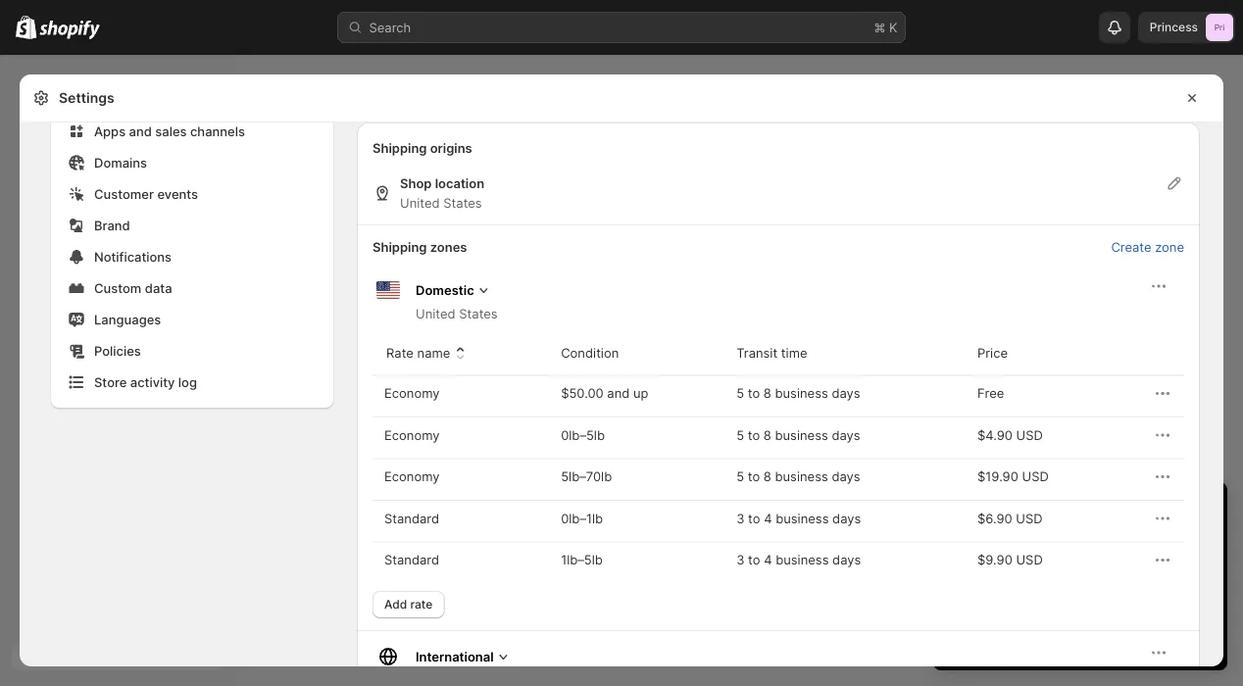Task type: describe. For each thing, give the bounding box(es) containing it.
bonus
[[1095, 594, 1132, 609]]

$19.90
[[977, 469, 1018, 484]]

store activity log link
[[63, 369, 322, 396]]

$6.90 usd
[[977, 511, 1043, 526]]

business for $19.90
[[775, 469, 828, 484]]

domestic button
[[361, 265, 498, 304]]

time
[[781, 346, 807, 361]]

days for $4.90
[[832, 427, 860, 443]]

and left add at the right bottom of the page
[[1043, 594, 1065, 609]]

for
[[1056, 555, 1073, 570]]

8 for 0lb–5lb
[[764, 427, 771, 443]]

rate
[[386, 346, 414, 361]]

$50.00
[[561, 386, 604, 401]]

3 to 4 business days for $9.90 usd
[[736, 552, 861, 568]]

shop location united states
[[400, 175, 484, 210]]

⌘
[[874, 20, 886, 35]]

location
[[435, 175, 484, 191]]

states inside the shop location united states
[[443, 195, 482, 210]]

0 horizontal spatial shopify image
[[16, 15, 37, 39]]

months
[[1008, 555, 1053, 570]]

international button
[[361, 631, 517, 671]]

a
[[1013, 535, 1020, 550]]

3 to 4 business days for $6.90 usd
[[736, 511, 861, 526]]

economy for 0lb–5lb
[[384, 427, 440, 443]]

pick
[[1041, 630, 1065, 644]]

and up the $1/month
[[1082, 535, 1105, 550]]

activity
[[130, 374, 175, 390]]

$9.90 usd
[[977, 552, 1043, 568]]

name
[[417, 346, 450, 361]]

rate name
[[386, 346, 450, 361]]

paid
[[1024, 535, 1050, 550]]

custom data link
[[63, 275, 322, 302]]

store
[[94, 374, 127, 390]]

day
[[968, 499, 1001, 524]]

left
[[1007, 499, 1037, 524]]

to for $6.90 usd
[[748, 511, 760, 526]]

economy for $50.00 and up
[[384, 386, 440, 401]]

channels
[[190, 124, 245, 139]]

to for $4.90 usd
[[748, 427, 760, 443]]

0lb–1lb
[[561, 511, 603, 526]]

rate name button
[[383, 335, 473, 372]]

k
[[889, 20, 898, 35]]

2 vertical spatial your
[[1068, 630, 1093, 644]]

3 for 0lb–1lb
[[736, 511, 745, 526]]

languages
[[94, 312, 161, 327]]

transit time
[[736, 346, 807, 361]]

settings dialog
[[20, 0, 1223, 686]]

add
[[384, 598, 407, 612]]

5 to 8 business days for $19.90
[[736, 469, 860, 484]]

your inside switch to a paid plan and get: first 3 months for $1/month to customize your online store and add bonus features
[[1176, 574, 1202, 590]]

zone
[[1155, 239, 1184, 254]]

usd for $6.90 usd
[[1016, 511, 1043, 526]]

customize
[[1111, 574, 1172, 590]]

standard for 0lb–1lb
[[384, 511, 439, 526]]

domains link
[[63, 149, 322, 176]]

united states
[[416, 306, 498, 322]]

1lb–5lb
[[561, 552, 603, 568]]

1 vertical spatial states
[[459, 306, 498, 322]]

customer events
[[94, 186, 198, 201]]

origins
[[430, 140, 472, 155]]

economy for 5lb–70lb
[[384, 469, 440, 484]]

notifications link
[[63, 243, 322, 271]]

up
[[633, 386, 648, 401]]

$50.00 and up
[[561, 386, 648, 401]]

3 for 1lb–5lb
[[736, 552, 745, 568]]

usd for $19.90 usd
[[1022, 469, 1049, 484]]

custom
[[94, 280, 142, 296]]

first
[[969, 555, 992, 570]]

customer
[[94, 186, 154, 201]]

1 horizontal spatial plan
[[1096, 630, 1120, 644]]

policies link
[[63, 337, 322, 365]]

1
[[953, 499, 962, 524]]

policies
[[94, 343, 141, 358]]

custom data
[[94, 280, 172, 296]]

plan inside switch to a paid plan and get: first 3 months for $1/month to customize your online store and add bonus features
[[1053, 535, 1079, 550]]

$4.90
[[977, 427, 1013, 443]]

free
[[977, 386, 1004, 401]]

$1/month
[[1076, 555, 1134, 570]]

usd for $9.90 usd
[[1016, 552, 1043, 568]]

condition
[[561, 346, 619, 361]]

switch
[[953, 535, 994, 550]]

days for $9.90
[[832, 552, 861, 568]]

shipping origins
[[373, 140, 472, 155]]

5 for 0lb–5lb
[[736, 427, 744, 443]]

0lb–5lb
[[561, 427, 605, 443]]

$9.90
[[977, 552, 1013, 568]]

domestic
[[416, 282, 474, 298]]

add
[[1069, 594, 1092, 609]]

create
[[1111, 239, 1152, 254]]

$6.90
[[977, 511, 1012, 526]]



Task type: vqa. For each thing, say whether or not it's contained in the screenshot.


Task type: locate. For each thing, give the bounding box(es) containing it.
plan up 'for' at the bottom
[[1053, 535, 1079, 550]]

0 vertical spatial 3 to 4 business days
[[736, 511, 861, 526]]

0 vertical spatial 5 to 8 business days
[[736, 386, 860, 401]]

4
[[764, 511, 772, 526], [764, 552, 772, 568]]

international
[[416, 649, 494, 664]]

languages link
[[63, 306, 322, 333]]

2 5 from the top
[[736, 427, 744, 443]]

switch to a paid plan and get: first 3 months for $1/month to customize your online store and add bonus features
[[953, 535, 1202, 609]]

trial
[[1111, 499, 1145, 524]]

5lb–70lb
[[561, 469, 612, 484]]

united down shop
[[400, 195, 440, 210]]

1 8 from the top
[[764, 386, 771, 401]]

to
[[748, 386, 760, 401], [748, 427, 760, 443], [748, 469, 760, 484], [748, 511, 760, 526], [997, 535, 1009, 550], [748, 552, 760, 568], [1095, 574, 1107, 590]]

8 for $50.00 and up
[[764, 386, 771, 401]]

3 8 from the top
[[764, 469, 771, 484]]

to for $9.90 usd
[[748, 552, 760, 568]]

1 vertical spatial 5
[[736, 427, 744, 443]]

united down domestic
[[416, 306, 455, 322]]

shipping
[[373, 140, 427, 155], [373, 239, 427, 254]]

0 vertical spatial shipping
[[373, 140, 427, 155]]

1 shipping from the top
[[373, 140, 427, 155]]

days
[[832, 386, 860, 401], [832, 427, 860, 443], [832, 469, 860, 484], [832, 511, 861, 526], [832, 552, 861, 568]]

online
[[969, 594, 1005, 609]]

settings
[[59, 90, 114, 106]]

0 vertical spatial standard
[[384, 511, 439, 526]]

8 for 5lb–70lb
[[764, 469, 771, 484]]

1 vertical spatial plan
[[1096, 630, 1120, 644]]

1 vertical spatial 3 to 4 business days
[[736, 552, 861, 568]]

shipping up domestic dropdown button
[[373, 239, 427, 254]]

1 vertical spatial standard
[[384, 552, 439, 568]]

standard
[[384, 511, 439, 526], [384, 552, 439, 568]]

4 for 0lb–1lb
[[764, 511, 772, 526]]

5 for 5lb–70lb
[[736, 469, 744, 484]]

3 economy from the top
[[384, 469, 440, 484]]

your right in
[[1064, 499, 1105, 524]]

3
[[736, 511, 745, 526], [736, 552, 745, 568], [996, 555, 1004, 570]]

5
[[736, 386, 744, 401], [736, 427, 744, 443], [736, 469, 744, 484]]

1 day left in your trial
[[953, 499, 1145, 524]]

1 vertical spatial your
[[1176, 574, 1202, 590]]

and left 'up'
[[607, 386, 630, 401]]

notifications
[[94, 249, 172, 264]]

and
[[129, 124, 152, 139], [607, 386, 630, 401], [1082, 535, 1105, 550], [1043, 594, 1065, 609]]

5 to 8 business days
[[736, 386, 860, 401], [736, 427, 860, 443], [736, 469, 860, 484]]

1 5 from the top
[[736, 386, 744, 401]]

⌘ k
[[874, 20, 898, 35]]

1 economy from the top
[[384, 386, 440, 401]]

shop
[[400, 175, 432, 191]]

usd down paid on the right
[[1016, 552, 1043, 568]]

usd up left
[[1022, 469, 1049, 484]]

1 standard from the top
[[384, 511, 439, 526]]

0 vertical spatial economy
[[384, 386, 440, 401]]

1 vertical spatial united
[[416, 306, 455, 322]]

shopify image
[[16, 15, 37, 39], [39, 20, 100, 40]]

days for $6.90
[[832, 511, 861, 526]]

1 vertical spatial economy
[[384, 427, 440, 443]]

brand link
[[63, 212, 322, 239]]

create zone
[[1111, 239, 1184, 254]]

data
[[145, 280, 172, 296]]

shipping zones
[[373, 239, 467, 254]]

shipping for shipping zones
[[373, 239, 427, 254]]

transit
[[736, 346, 778, 361]]

0 vertical spatial 5
[[736, 386, 744, 401]]

and right the apps
[[129, 124, 152, 139]]

usd
[[1016, 427, 1043, 443], [1022, 469, 1049, 484], [1016, 511, 1043, 526], [1016, 552, 1043, 568]]

states down domestic
[[459, 306, 498, 322]]

5 to 8 business days for $4.90
[[736, 427, 860, 443]]

1 5 to 8 business days from the top
[[736, 386, 860, 401]]

business for $6.90
[[776, 511, 829, 526]]

1 vertical spatial 4
[[764, 552, 772, 568]]

sales
[[155, 124, 187, 139]]

business for $4.90
[[775, 427, 828, 443]]

create zone button
[[1099, 233, 1196, 261]]

1 horizontal spatial shopify image
[[39, 20, 100, 40]]

3 5 from the top
[[736, 469, 744, 484]]

zones
[[430, 239, 467, 254]]

events
[[157, 186, 198, 201]]

business for $9.90
[[776, 552, 829, 568]]

2 3 to 4 business days from the top
[[736, 552, 861, 568]]

2 vertical spatial 5 to 8 business days
[[736, 469, 860, 484]]

0 vertical spatial states
[[443, 195, 482, 210]]

2 economy from the top
[[384, 427, 440, 443]]

2 vertical spatial 8
[[764, 469, 771, 484]]

1 vertical spatial 5 to 8 business days
[[736, 427, 860, 443]]

2 shipping from the top
[[373, 239, 427, 254]]

your inside dropdown button
[[1064, 499, 1105, 524]]

2 4 from the top
[[764, 552, 772, 568]]

3 5 to 8 business days from the top
[[736, 469, 860, 484]]

0 vertical spatial united
[[400, 195, 440, 210]]

1 3 to 4 business days from the top
[[736, 511, 861, 526]]

shipping up shop
[[373, 140, 427, 155]]

states down location
[[443, 195, 482, 210]]

$19.90 usd
[[977, 469, 1049, 484]]

1 vertical spatial 8
[[764, 427, 771, 443]]

2 vertical spatial 5
[[736, 469, 744, 484]]

usd right $4.90
[[1016, 427, 1043, 443]]

store
[[1008, 594, 1039, 609]]

$4.90 usd
[[977, 427, 1043, 443]]

apps
[[94, 124, 126, 139]]

4 for 1lb–5lb
[[764, 552, 772, 568]]

price
[[977, 346, 1008, 361]]

standard for 1lb–5lb
[[384, 552, 439, 568]]

in
[[1043, 499, 1059, 524]]

shipping for shipping origins
[[373, 140, 427, 155]]

pick your plan
[[1041, 630, 1120, 644]]

days for $19.90
[[832, 469, 860, 484]]

pick your plan link
[[953, 624, 1208, 651]]

1 vertical spatial shipping
[[373, 239, 427, 254]]

2 vertical spatial economy
[[384, 469, 440, 484]]

get:
[[1108, 535, 1132, 550]]

log
[[178, 374, 197, 390]]

to for $19.90 usd
[[748, 469, 760, 484]]

united
[[400, 195, 440, 210], [416, 306, 455, 322]]

store activity log
[[94, 374, 197, 390]]

your right pick
[[1068, 630, 1093, 644]]

rate
[[410, 598, 433, 612]]

princess image
[[1206, 14, 1233, 41]]

2 standard from the top
[[384, 552, 439, 568]]

5 for $50.00 and up
[[736, 386, 744, 401]]

apps and sales channels link
[[63, 118, 322, 145]]

add rate
[[384, 598, 433, 612]]

plan down bonus
[[1096, 630, 1120, 644]]

states
[[443, 195, 482, 210], [459, 306, 498, 322]]

0 horizontal spatial plan
[[1053, 535, 1079, 550]]

customer events link
[[63, 180, 322, 208]]

domains
[[94, 155, 147, 170]]

8
[[764, 386, 771, 401], [764, 427, 771, 443], [764, 469, 771, 484]]

your
[[1064, 499, 1105, 524], [1176, 574, 1202, 590], [1068, 630, 1093, 644]]

features
[[1136, 594, 1185, 609]]

0 vertical spatial plan
[[1053, 535, 1079, 550]]

search
[[369, 20, 411, 35]]

1 day left in your trial element
[[933, 533, 1227, 671]]

economy
[[384, 386, 440, 401], [384, 427, 440, 443], [384, 469, 440, 484]]

add rate button
[[373, 591, 444, 619]]

0 vertical spatial 8
[[764, 386, 771, 401]]

0 vertical spatial your
[[1064, 499, 1105, 524]]

1 4 from the top
[[764, 511, 772, 526]]

brand
[[94, 218, 130, 233]]

3 inside switch to a paid plan and get: first 3 months for $1/month to customize your online store and add bonus features
[[996, 555, 1004, 570]]

1 day left in your trial button
[[933, 482, 1227, 524]]

to for free
[[748, 386, 760, 401]]

2 5 to 8 business days from the top
[[736, 427, 860, 443]]

2 8 from the top
[[764, 427, 771, 443]]

your up 'features'
[[1176, 574, 1202, 590]]

dialog
[[1231, 75, 1243, 667]]

united inside the shop location united states
[[400, 195, 440, 210]]

usd up paid on the right
[[1016, 511, 1043, 526]]

apps and sales channels
[[94, 124, 245, 139]]

0 vertical spatial 4
[[764, 511, 772, 526]]

usd for $4.90 usd
[[1016, 427, 1043, 443]]

business
[[775, 386, 828, 401], [775, 427, 828, 443], [775, 469, 828, 484], [776, 511, 829, 526], [776, 552, 829, 568]]

3 to 4 business days
[[736, 511, 861, 526], [736, 552, 861, 568]]



